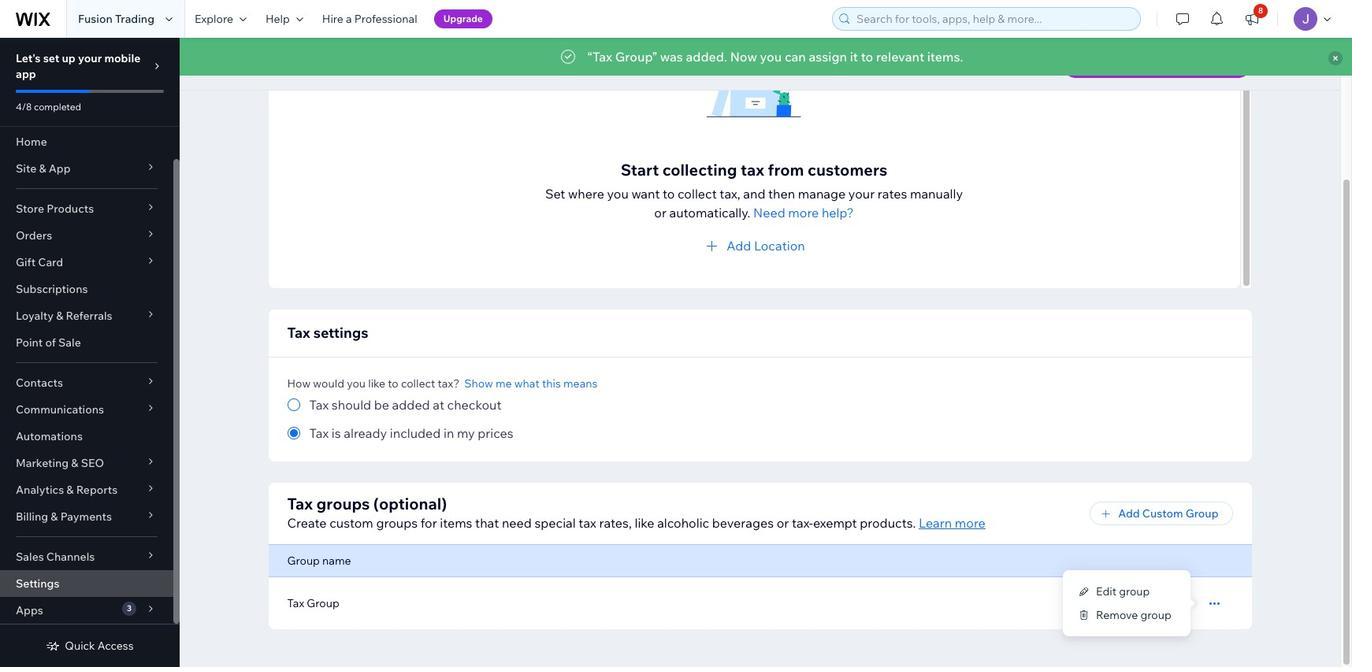 Task type: vqa. For each thing, say whether or not it's contained in the screenshot.
apply
no



Task type: locate. For each thing, give the bounding box(es) containing it.
collect up added
[[401, 377, 435, 391]]

more down manage
[[788, 205, 819, 221]]

1 horizontal spatial to
[[663, 186, 675, 202]]

groups down (optional)
[[376, 515, 418, 531]]

card
[[38, 255, 63, 270]]

your inside 'set where you want to collect tax, and then manage your rates manually or automatically.'
[[849, 186, 875, 202]]

0 vertical spatial or
[[654, 205, 667, 221]]

tax inside tax groups (optional) create custom groups for items that need special tax rates, like alcoholic beverages or tax-exempt products. learn more
[[579, 515, 596, 531]]

like right rates,
[[635, 515, 655, 531]]

1 horizontal spatial tax
[[741, 160, 764, 180]]

tax down would
[[309, 397, 329, 413]]

or inside 'set where you want to collect tax, and then manage your rates manually or automatically.'
[[654, 205, 667, 221]]

tax up "create"
[[287, 494, 313, 514]]

1 horizontal spatial or
[[777, 515, 789, 531]]

to up be
[[388, 377, 399, 391]]

tax for groups
[[287, 494, 313, 514]]

groups up custom on the left of page
[[316, 494, 370, 514]]

add inside button
[[727, 238, 751, 254]]

communications button
[[0, 396, 173, 423]]

marketing & seo
[[16, 456, 104, 470]]

8 button
[[1235, 0, 1270, 38]]

1 vertical spatial group
[[1141, 608, 1172, 623]]

you inside 'set where you want to collect tax, and then manage your rates manually or automatically.'
[[607, 186, 629, 202]]

0 horizontal spatial more
[[788, 205, 819, 221]]

you up should
[[347, 377, 366, 391]]

1 horizontal spatial you
[[607, 186, 629, 202]]

group
[[1186, 507, 1219, 521], [287, 554, 320, 568], [307, 597, 339, 611]]

group inside button
[[1186, 507, 1219, 521]]

orders button
[[0, 222, 173, 249]]

tax inside tax groups (optional) create custom groups for items that need special tax rates, like alcoholic beverages or tax-exempt products. learn more
[[287, 494, 313, 514]]

loyalty
[[16, 309, 54, 323]]

0 vertical spatial add
[[727, 238, 751, 254]]

add location button
[[703, 236, 805, 255]]

show
[[464, 377, 493, 391]]

loyalty & referrals
[[16, 309, 112, 323]]

tax left rates,
[[579, 515, 596, 531]]

you for manage
[[607, 186, 629, 202]]

now
[[730, 49, 757, 65]]

marketing & seo button
[[0, 450, 173, 477]]

create
[[287, 515, 327, 531]]

a
[[346, 12, 352, 26]]

to right want
[[663, 186, 675, 202]]

remove
[[1096, 608, 1138, 623]]

tax left is
[[309, 426, 329, 441]]

2 vertical spatial to
[[388, 377, 399, 391]]

to
[[861, 49, 873, 65], [663, 186, 675, 202], [388, 377, 399, 391]]

marketing
[[16, 456, 69, 470]]

app
[[49, 162, 71, 176]]

tax?
[[438, 377, 460, 391]]

0 horizontal spatial add
[[727, 238, 751, 254]]

tax for group
[[287, 597, 304, 611]]

and
[[743, 186, 766, 202]]

site & app button
[[0, 155, 173, 182]]

0 vertical spatial you
[[760, 49, 782, 65]]

4/8 completed
[[16, 101, 81, 113]]

& inside 'popup button'
[[66, 483, 74, 497]]

home
[[16, 135, 47, 149]]

0 horizontal spatial collect
[[401, 377, 435, 391]]

add for add location
[[727, 238, 751, 254]]

tax
[[741, 160, 764, 180], [579, 515, 596, 531]]

add custom group button
[[1090, 502, 1233, 526]]

0 horizontal spatial your
[[78, 51, 102, 65]]

should
[[332, 397, 371, 413]]

&
[[39, 162, 46, 176], [56, 309, 63, 323], [71, 456, 78, 470], [66, 483, 74, 497], [51, 510, 58, 524]]

0 vertical spatial to
[[861, 49, 873, 65]]

& left reports
[[66, 483, 74, 497]]

group right custom
[[1186, 507, 1219, 521]]

group down edit group button
[[1141, 608, 1172, 623]]

1 horizontal spatial collect
[[678, 186, 717, 202]]

store products
[[16, 202, 94, 216]]

tax
[[287, 324, 310, 342], [309, 397, 329, 413], [309, 426, 329, 441], [287, 494, 313, 514], [287, 597, 304, 611]]

need more help?
[[753, 205, 854, 221]]

to inside 'set where you want to collect tax, and then manage your rates manually or automatically.'
[[663, 186, 675, 202]]

0 horizontal spatial tax
[[579, 515, 596, 531]]

products
[[47, 202, 94, 216]]

1 horizontal spatial like
[[635, 515, 655, 531]]

group up "remove group"
[[1119, 585, 1150, 599]]

that
[[475, 515, 499, 531]]

or down want
[[654, 205, 667, 221]]

how
[[287, 377, 311, 391]]

1 horizontal spatial groups
[[376, 515, 418, 531]]

1 vertical spatial your
[[849, 186, 875, 202]]

0 vertical spatial your
[[78, 51, 102, 65]]

start collecting tax from customers
[[621, 160, 888, 180]]

& right loyalty
[[56, 309, 63, 323]]

in
[[444, 426, 454, 441]]

& right billing at the left bottom of the page
[[51, 510, 58, 524]]

& inside popup button
[[51, 510, 58, 524]]

1 horizontal spatial more
[[955, 515, 986, 531]]

group left name
[[287, 554, 320, 568]]

collect
[[678, 186, 717, 202], [401, 377, 435, 391]]

like inside tax groups (optional) create custom groups for items that need special tax rates, like alcoholic beverages or tax-exempt products. learn more
[[635, 515, 655, 531]]

collecting
[[662, 160, 737, 180]]

0 vertical spatial collect
[[678, 186, 717, 202]]

1 vertical spatial more
[[955, 515, 986, 531]]

tax for is
[[309, 426, 329, 441]]

you left "can"
[[760, 49, 782, 65]]

channels
[[46, 550, 95, 564]]

tax,
[[720, 186, 741, 202]]

0 horizontal spatial you
[[347, 377, 366, 391]]

apps
[[16, 604, 43, 618]]

1 vertical spatial add
[[1118, 507, 1140, 521]]

1 horizontal spatial your
[[849, 186, 875, 202]]

1 vertical spatial groups
[[376, 515, 418, 531]]

added.
[[686, 49, 727, 65]]

custom
[[1142, 507, 1183, 521]]

2 horizontal spatial to
[[861, 49, 873, 65]]

collect up automatically.
[[678, 186, 717, 202]]

need
[[502, 515, 532, 531]]

tax left settings
[[287, 324, 310, 342]]

edit
[[1096, 585, 1117, 599]]

remove group
[[1096, 608, 1172, 623]]

name
[[322, 554, 351, 568]]

1 horizontal spatial add
[[1118, 507, 1140, 521]]

contacts
[[16, 376, 63, 390]]

site & app
[[16, 162, 71, 176]]

0 vertical spatial groups
[[316, 494, 370, 514]]

add
[[727, 238, 751, 254], [1118, 507, 1140, 521]]

group for remove group
[[1141, 608, 1172, 623]]

sidebar element
[[0, 38, 180, 667]]

more right learn
[[955, 515, 986, 531]]

sales channels
[[16, 550, 95, 564]]

your inside let's set up your mobile app
[[78, 51, 102, 65]]

gift card
[[16, 255, 63, 270]]

add for add custom group
[[1118, 507, 1140, 521]]

tax down group name
[[287, 597, 304, 611]]

hire a professional
[[322, 12, 417, 26]]

1 vertical spatial to
[[663, 186, 675, 202]]

like up be
[[368, 377, 385, 391]]

1 vertical spatial like
[[635, 515, 655, 531]]

your down customers
[[849, 186, 875, 202]]

1 vertical spatial you
[[607, 186, 629, 202]]

you for what
[[347, 377, 366, 391]]

menu containing edit group
[[1063, 580, 1190, 627]]

0 horizontal spatial to
[[388, 377, 399, 391]]

group
[[1119, 585, 1150, 599], [1141, 608, 1172, 623]]

tax is already included in my prices
[[309, 426, 514, 441]]

more
[[788, 205, 819, 221], [955, 515, 986, 531]]

to right it
[[861, 49, 873, 65]]

add left the location
[[727, 238, 751, 254]]

need
[[753, 205, 785, 221]]

want
[[632, 186, 660, 202]]

add inside button
[[1118, 507, 1140, 521]]

& for analytics
[[66, 483, 74, 497]]

trading
[[115, 12, 154, 26]]

gift
[[16, 255, 36, 270]]

collect inside 'set where you want to collect tax, and then manage your rates manually or automatically.'
[[678, 186, 717, 202]]

0 vertical spatial tax
[[741, 160, 764, 180]]

2 vertical spatial you
[[347, 377, 366, 391]]

& for marketing
[[71, 456, 78, 470]]

1 vertical spatial collect
[[401, 377, 435, 391]]

add custom group
[[1118, 507, 1219, 521]]

add left custom
[[1118, 507, 1140, 521]]

0 vertical spatial group
[[1119, 585, 1150, 599]]

"tax group" was added. now you can assign it to relevant items. alert
[[180, 38, 1352, 76]]

sales
[[16, 550, 44, 564]]

0 vertical spatial like
[[368, 377, 385, 391]]

tax up and
[[741, 160, 764, 180]]

0 vertical spatial group
[[1186, 507, 1219, 521]]

group down group name
[[307, 597, 339, 611]]

0 vertical spatial more
[[788, 205, 819, 221]]

& for billing
[[51, 510, 58, 524]]

how would you like to collect tax? show me what this means
[[287, 377, 598, 391]]

option group
[[287, 396, 1233, 443]]

you left want
[[607, 186, 629, 202]]

1 vertical spatial tax
[[579, 515, 596, 531]]

2 horizontal spatial you
[[760, 49, 782, 65]]

0 horizontal spatial groups
[[316, 494, 370, 514]]

1 vertical spatial or
[[777, 515, 789, 531]]

& right site
[[39, 162, 46, 176]]

items.
[[927, 49, 963, 65]]

1 vertical spatial group
[[287, 554, 320, 568]]

your right up
[[78, 51, 102, 65]]

& inside dropdown button
[[56, 309, 63, 323]]

0 horizontal spatial or
[[654, 205, 667, 221]]

or left "tax-"
[[777, 515, 789, 531]]

this
[[542, 377, 561, 391]]

edit group
[[1096, 585, 1150, 599]]

menu
[[1063, 580, 1190, 627]]

upgrade
[[443, 13, 483, 24]]

& left seo
[[71, 456, 78, 470]]

communications
[[16, 403, 104, 417]]

set
[[43, 51, 59, 65]]



Task type: describe. For each thing, give the bounding box(es) containing it.
seo
[[81, 456, 104, 470]]

settings
[[16, 577, 59, 591]]

reports
[[76, 483, 118, 497]]

payments
[[60, 510, 112, 524]]

point of sale link
[[0, 329, 173, 356]]

automatically.
[[669, 205, 751, 221]]

tax for should
[[309, 397, 329, 413]]

point of sale
[[16, 336, 81, 350]]

help button
[[256, 0, 313, 38]]

& for loyalty
[[56, 309, 63, 323]]

mobile
[[104, 51, 141, 65]]

rates
[[878, 186, 907, 202]]

is
[[332, 426, 341, 441]]

learn
[[919, 515, 952, 531]]

gift card button
[[0, 249, 173, 276]]

hire
[[322, 12, 344, 26]]

customers
[[808, 160, 888, 180]]

then
[[768, 186, 795, 202]]

4/8
[[16, 101, 32, 113]]

contacts button
[[0, 370, 173, 396]]

edit group button
[[1063, 580, 1190, 604]]

automations
[[16, 429, 83, 444]]

quick access
[[65, 639, 134, 653]]

sales channels button
[[0, 544, 173, 571]]

let's set up your mobile app
[[16, 51, 141, 81]]

billing & payments button
[[0, 504, 173, 530]]

settings link
[[0, 571, 173, 597]]

fusion
[[78, 12, 113, 26]]

to for rates
[[663, 186, 675, 202]]

means
[[563, 377, 598, 391]]

exempt
[[813, 515, 857, 531]]

(optional)
[[373, 494, 447, 514]]

collect for tax?
[[401, 377, 435, 391]]

access
[[98, 639, 134, 653]]

to inside alert
[[861, 49, 873, 65]]

group"
[[615, 49, 657, 65]]

option group containing tax should be added at checkout
[[287, 396, 1233, 443]]

manually
[[910, 186, 963, 202]]

completed
[[34, 101, 81, 113]]

upgrade button
[[434, 9, 492, 28]]

point
[[16, 336, 43, 350]]

start
[[621, 160, 659, 180]]

beverages
[[712, 515, 774, 531]]

set
[[545, 186, 565, 202]]

tax group
[[287, 597, 339, 611]]

can
[[785, 49, 806, 65]]

more inside tax groups (optional) create custom groups for items that need special tax rates, like alcoholic beverages or tax-exempt products. learn more
[[955, 515, 986, 531]]

Search for tools, apps, help & more... field
[[852, 8, 1136, 30]]

my
[[457, 426, 475, 441]]

automations link
[[0, 423, 173, 450]]

explore
[[195, 12, 233, 26]]

where
[[568, 186, 604, 202]]

fusion trading
[[78, 12, 154, 26]]

at
[[433, 397, 444, 413]]

2 vertical spatial group
[[307, 597, 339, 611]]

it
[[850, 49, 858, 65]]

let's
[[16, 51, 41, 65]]

tax-
[[792, 515, 813, 531]]

& for site
[[39, 162, 46, 176]]

subscriptions link
[[0, 276, 173, 303]]

8
[[1259, 6, 1263, 16]]

hire a professional link
[[313, 0, 427, 38]]

billing
[[16, 510, 48, 524]]

app
[[16, 67, 36, 81]]

alcoholic
[[657, 515, 709, 531]]

included
[[390, 426, 441, 441]]

quick
[[65, 639, 95, 653]]

to for means
[[388, 377, 399, 391]]

billing & payments
[[16, 510, 112, 524]]

quick access button
[[46, 639, 134, 653]]

"tax
[[587, 49, 612, 65]]

custom
[[330, 515, 373, 531]]

0 horizontal spatial like
[[368, 377, 385, 391]]

collect for tax,
[[678, 186, 717, 202]]

orders
[[16, 229, 52, 243]]

or inside tax groups (optional) create custom groups for items that need special tax rates, like alcoholic beverages or tax-exempt products. learn more
[[777, 515, 789, 531]]

store products button
[[0, 195, 173, 222]]

was
[[660, 49, 683, 65]]

3
[[127, 604, 132, 614]]

group name
[[287, 554, 351, 568]]

loyalty & referrals button
[[0, 303, 173, 329]]

tax groups (optional) create custom groups for items that need special tax rates, like alcoholic beverages or tax-exempt products. learn more
[[287, 494, 986, 531]]

tax for settings
[[287, 324, 310, 342]]

analytics & reports button
[[0, 477, 173, 504]]

professional
[[354, 12, 417, 26]]

assign
[[809, 49, 847, 65]]

prices
[[478, 426, 514, 441]]

group for edit group
[[1119, 585, 1150, 599]]

up
[[62, 51, 76, 65]]

you inside alert
[[760, 49, 782, 65]]

products.
[[860, 515, 916, 531]]

special
[[535, 515, 576, 531]]

need more help? link
[[753, 203, 854, 222]]

rates,
[[599, 515, 632, 531]]



